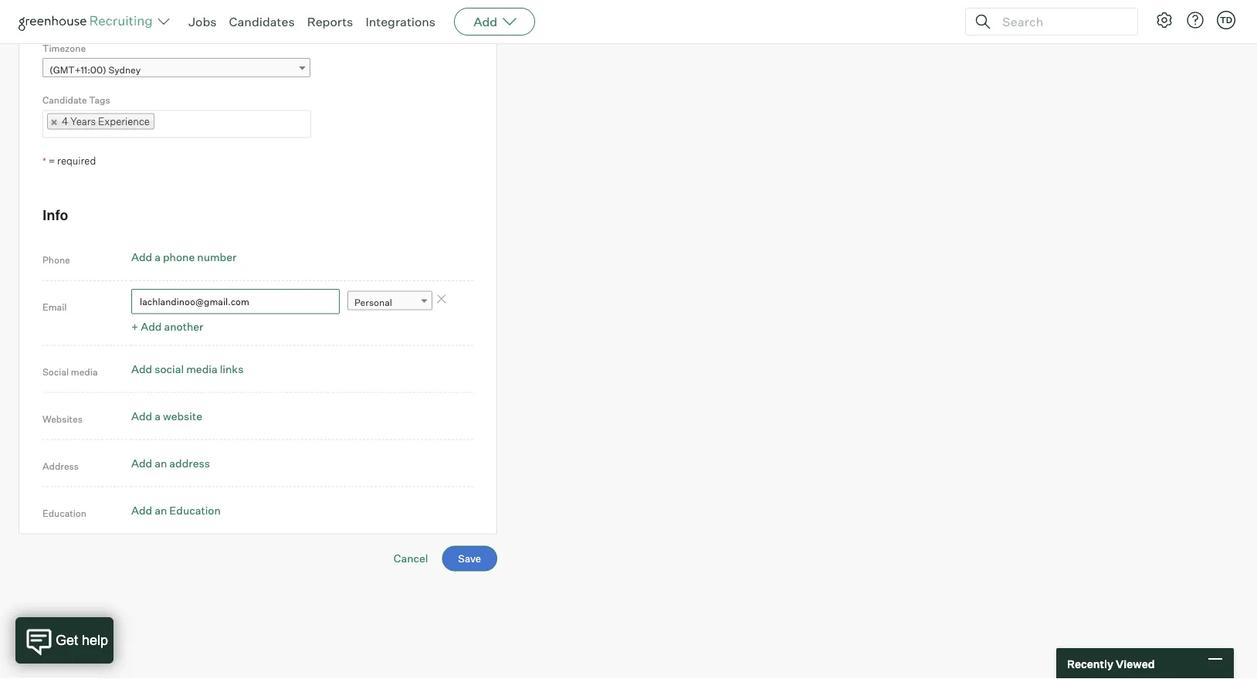 Task type: describe. For each thing, give the bounding box(es) containing it.
number
[[197, 251, 237, 264]]

+ add another link
[[131, 320, 204, 334]]

another
[[164, 320, 204, 334]]

phone
[[163, 251, 195, 264]]

reports link
[[307, 14, 353, 29]]

+
[[131, 320, 138, 334]]

(gmt+11:00) sydney link
[[42, 58, 311, 81]]

candidates
[[229, 14, 295, 29]]

add a website link
[[131, 409, 202, 423]]

candidates link
[[229, 14, 295, 29]]

required
[[57, 155, 96, 167]]

recently viewed
[[1068, 657, 1156, 670]]

(gmt+11:00) sydney
[[49, 64, 141, 76]]

1 horizontal spatial media
[[186, 362, 218, 376]]

candidate
[[42, 94, 87, 106]]

recently
[[1068, 657, 1114, 670]]

* = required
[[42, 155, 96, 167]]

integrations
[[366, 14, 436, 29]]

4 years experience
[[62, 115, 150, 128]]

personal
[[355, 297, 392, 309]]

jobs
[[189, 14, 217, 29]]

cancel link
[[394, 552, 428, 565]]

website
[[163, 409, 202, 423]]

add a website
[[131, 409, 202, 423]]

1 horizontal spatial education
[[169, 504, 221, 517]]

viewed
[[1116, 657, 1156, 670]]

0 horizontal spatial media
[[71, 366, 98, 378]]

websites
[[42, 413, 83, 425]]

an for education
[[155, 504, 167, 517]]

add an address
[[131, 456, 210, 470]]

add for add an address
[[131, 456, 152, 470]]

years
[[71, 115, 96, 128]]

add a phone number link
[[131, 251, 237, 264]]

social media
[[42, 366, 98, 378]]



Task type: locate. For each thing, give the bounding box(es) containing it.
media right social
[[71, 366, 98, 378]]

address
[[42, 460, 79, 472]]

timezone
[[42, 42, 86, 54]]

education down the 'address'
[[42, 507, 87, 519]]

cancel
[[394, 552, 428, 565]]

4
[[62, 115, 68, 128]]

0 vertical spatial an
[[155, 456, 167, 470]]

*
[[42, 156, 46, 167]]

0 vertical spatial a
[[155, 251, 161, 264]]

an left address on the left of the page
[[155, 456, 167, 470]]

a for phone
[[155, 251, 161, 264]]

1 an from the top
[[155, 456, 167, 470]]

1 vertical spatial a
[[155, 409, 161, 423]]

links
[[220, 362, 244, 376]]

2 a from the top
[[155, 409, 161, 423]]

0 horizontal spatial education
[[42, 507, 87, 519]]

sydney
[[108, 64, 141, 76]]

add for add
[[474, 14, 498, 29]]

=
[[48, 155, 55, 167]]

None text field
[[154, 112, 170, 137]]

personal link
[[348, 291, 433, 314]]

address
[[169, 456, 210, 470]]

an down add an address link
[[155, 504, 167, 517]]

add button
[[454, 8, 536, 36]]

add
[[474, 14, 498, 29], [131, 251, 152, 264], [141, 320, 162, 334], [131, 362, 152, 376], [131, 409, 152, 423], [131, 456, 152, 470], [131, 504, 152, 517]]

social
[[155, 362, 184, 376]]

integrations link
[[366, 14, 436, 29]]

tags
[[89, 94, 110, 106]]

social
[[42, 366, 69, 378]]

phone
[[42, 254, 70, 266]]

None text field
[[42, 0, 299, 25], [131, 289, 340, 314], [42, 0, 299, 25], [131, 289, 340, 314]]

add for add social media links
[[131, 362, 152, 376]]

media left links
[[186, 362, 218, 376]]

a left website
[[155, 409, 161, 423]]

media
[[186, 362, 218, 376], [71, 366, 98, 378]]

a left phone
[[155, 251, 161, 264]]

td
[[1221, 15, 1233, 25]]

an
[[155, 456, 167, 470], [155, 504, 167, 517]]

1 a from the top
[[155, 251, 161, 264]]

education
[[169, 504, 221, 517], [42, 507, 87, 519]]

2 an from the top
[[155, 504, 167, 517]]

experience
[[98, 115, 150, 128]]

add for add a website
[[131, 409, 152, 423]]

Search text field
[[999, 10, 1124, 33]]

add an address link
[[131, 456, 210, 470]]

info
[[42, 207, 68, 224]]

education down address on the left of the page
[[169, 504, 221, 517]]

reports
[[307, 14, 353, 29]]

configure image
[[1156, 11, 1174, 29]]

+ add another
[[131, 320, 204, 334]]

(gmt+11:00)
[[49, 64, 106, 76]]

email
[[42, 302, 67, 313]]

add an education link
[[131, 504, 221, 517]]

jobs link
[[189, 14, 217, 29]]

candidate tags
[[42, 94, 110, 106]]

1 vertical spatial an
[[155, 504, 167, 517]]

None submit
[[442, 546, 498, 572]]

a
[[155, 251, 161, 264], [155, 409, 161, 423]]

add social media links
[[131, 362, 244, 376]]

add inside add popup button
[[474, 14, 498, 29]]

an for address
[[155, 456, 167, 470]]

add a phone number
[[131, 251, 237, 264]]

add social media links link
[[131, 362, 244, 376]]

add an education
[[131, 504, 221, 517]]

greenhouse recruiting image
[[19, 12, 158, 31]]

td button
[[1215, 8, 1239, 32]]

a for website
[[155, 409, 161, 423]]

add for add an education
[[131, 504, 152, 517]]

td button
[[1218, 11, 1236, 29]]

add for add a phone number
[[131, 251, 152, 264]]



Task type: vqa. For each thing, say whether or not it's contained in the screenshot.
Phone
yes



